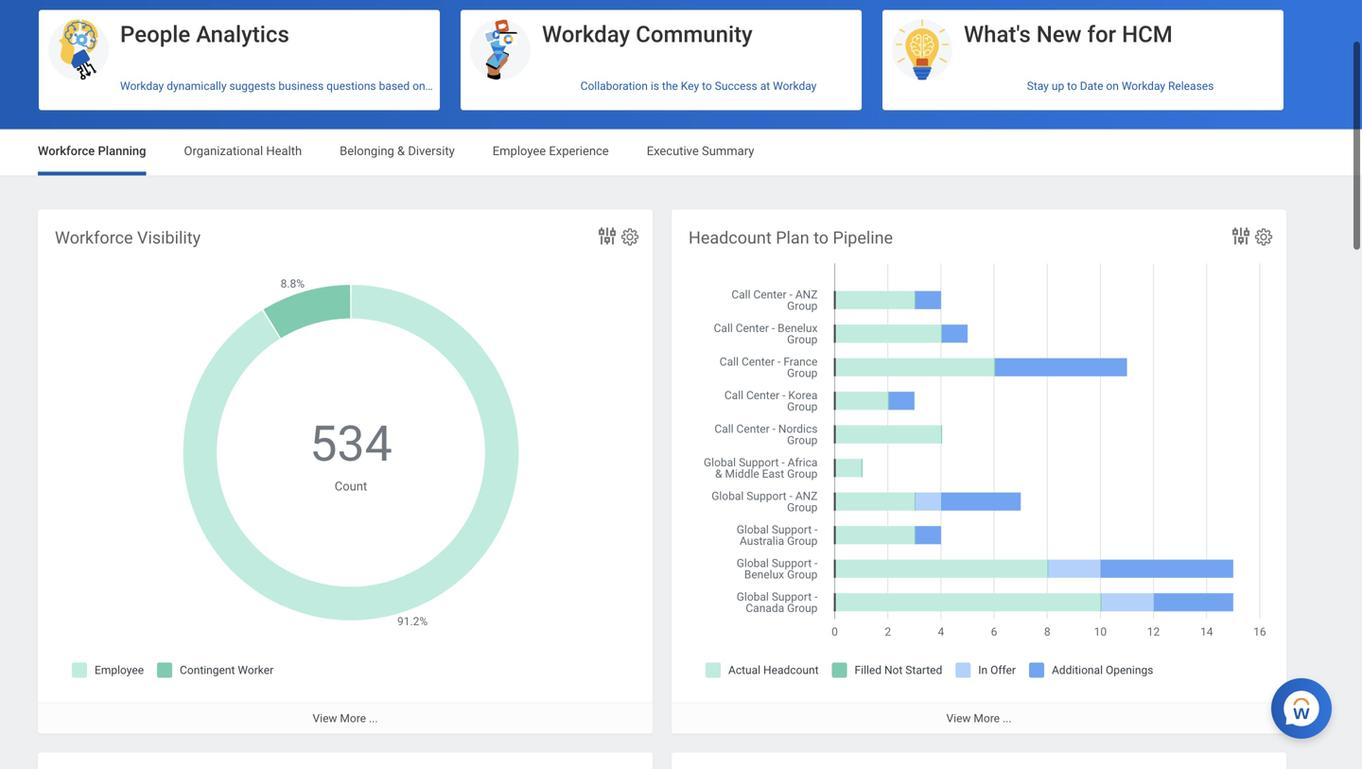 Task type: vqa. For each thing, say whether or not it's contained in the screenshot.
View Benefit Group
no



Task type: describe. For each thing, give the bounding box(es) containing it.
diversity
[[408, 144, 455, 158]]

workforce visibility element
[[38, 210, 653, 734]]

date
[[1080, 80, 1104, 93]]

workday dynamically suggests business questions based on your tenant
[[120, 80, 485, 93]]

people analytics button
[[39, 10, 440, 81]]

new
[[1037, 21, 1082, 48]]

community
[[636, 21, 753, 48]]

for
[[1088, 21, 1117, 48]]

configure and view chart data image
[[596, 225, 619, 247]]

view for headcount plan to pipeline
[[947, 712, 971, 725]]

to for stay up to date on workday releases
[[1068, 80, 1078, 93]]

is
[[651, 80, 660, 93]]

stay
[[1027, 80, 1049, 93]]

planning
[[98, 144, 146, 158]]

534 count
[[310, 416, 393, 493]]

executive
[[647, 144, 699, 158]]

visibility
[[137, 228, 201, 248]]

count
[[335, 479, 367, 493]]

more for headcount plan to pipeline
[[974, 712, 1000, 725]]

view more ... for headcount plan to pipeline
[[947, 712, 1012, 725]]

pipeline
[[833, 228, 893, 248]]

turnover by executive group element
[[672, 753, 1287, 769]]

what's
[[964, 21, 1031, 48]]

belonging & diversity
[[340, 144, 455, 158]]

analytics
[[196, 21, 289, 48]]

organizational health
[[184, 144, 302, 158]]

employee
[[493, 144, 546, 158]]

headcount plan to pipeline
[[689, 228, 893, 248]]

534
[[310, 416, 393, 473]]

... for headcount plan to pipeline
[[1003, 712, 1012, 725]]

summary
[[702, 144, 755, 158]]

configure and view chart data image
[[1230, 225, 1253, 247]]

employee experience
[[493, 144, 609, 158]]

key
[[681, 80, 699, 93]]

questions
[[327, 80, 376, 93]]

hcm
[[1122, 21, 1173, 48]]

view more ... link for headcount plan to pipeline
[[672, 703, 1287, 734]]

at
[[761, 80, 770, 93]]

configure workforce visibility image
[[620, 227, 641, 247]]

collaboration is the key to success at workday
[[581, 80, 817, 93]]

dynamically
[[167, 80, 227, 93]]

organizational
[[184, 144, 263, 158]]

534 button
[[310, 411, 395, 477]]

business
[[279, 80, 324, 93]]

tab list containing workforce planning
[[19, 130, 1344, 176]]



Task type: locate. For each thing, give the bounding box(es) containing it.
view more ... inside headcount plan to pipeline element
[[947, 712, 1012, 725]]

to
[[702, 80, 712, 93], [1068, 80, 1078, 93], [814, 228, 829, 248]]

workforce for workforce planning
[[38, 144, 95, 158]]

0 vertical spatial workforce
[[38, 144, 95, 158]]

... inside headcount plan to pipeline element
[[1003, 712, 1012, 725]]

view more ... link for workforce visibility
[[38, 703, 653, 734]]

view more ... link
[[38, 703, 653, 734], [672, 703, 1287, 734]]

collaboration
[[581, 80, 648, 93]]

workday inside stay up to date on workday releases link
[[1122, 80, 1166, 93]]

0 horizontal spatial on
[[413, 80, 425, 93]]

1 horizontal spatial to
[[814, 228, 829, 248]]

view more ... inside "workforce visibility" element
[[313, 712, 378, 725]]

configure headcount plan to pipeline image
[[1254, 227, 1275, 247]]

...
[[369, 712, 378, 725], [1003, 712, 1012, 725]]

on left your
[[413, 80, 425, 93]]

1 on from the left
[[413, 80, 425, 93]]

workforce visibility
[[55, 228, 201, 248]]

on inside "link"
[[413, 80, 425, 93]]

more for workforce visibility
[[340, 712, 366, 725]]

to right plan in the right top of the page
[[814, 228, 829, 248]]

workday right at
[[773, 80, 817, 93]]

to right up
[[1068, 80, 1078, 93]]

workforce left planning
[[38, 144, 95, 158]]

0 horizontal spatial to
[[702, 80, 712, 93]]

workday dynamically suggests business questions based on your tenant link
[[39, 72, 485, 100]]

view for workforce visibility
[[313, 712, 337, 725]]

view more ... for workforce visibility
[[313, 712, 378, 725]]

workday down the people
[[120, 80, 164, 93]]

2 view from the left
[[947, 712, 971, 725]]

1 horizontal spatial on
[[1107, 80, 1119, 93]]

&
[[397, 144, 405, 158]]

workday left releases
[[1122, 80, 1166, 93]]

to for headcount plan to pipeline
[[814, 228, 829, 248]]

on
[[413, 80, 425, 93], [1107, 80, 1119, 93]]

workday
[[542, 21, 630, 48], [120, 80, 164, 93], [773, 80, 817, 93], [1122, 80, 1166, 93]]

... inside "workforce visibility" element
[[369, 712, 378, 725]]

1 horizontal spatial view more ...
[[947, 712, 1012, 725]]

what's new for hcm button
[[883, 10, 1284, 81]]

workforce left visibility
[[55, 228, 133, 248]]

view inside "workforce visibility" element
[[313, 712, 337, 725]]

1 horizontal spatial view more ... link
[[672, 703, 1287, 734]]

suggests
[[229, 80, 276, 93]]

0 horizontal spatial more
[[340, 712, 366, 725]]

experience
[[549, 144, 609, 158]]

workforce for workforce visibility
[[55, 228, 133, 248]]

view inside headcount plan to pipeline element
[[947, 712, 971, 725]]

people analytics
[[120, 21, 289, 48]]

workday inside workday dynamically suggests business questions based on your tenant "link"
[[120, 80, 164, 93]]

on right date
[[1107, 80, 1119, 93]]

plan
[[776, 228, 810, 248]]

collaboration is the key to success at workday link
[[461, 72, 862, 100]]

workday community button
[[461, 10, 862, 81]]

headcount
[[689, 228, 772, 248]]

2 view more ... from the left
[[947, 712, 1012, 725]]

... for workforce visibility
[[369, 712, 378, 725]]

2 more from the left
[[974, 712, 1000, 725]]

more
[[340, 712, 366, 725], [974, 712, 1000, 725]]

0 horizontal spatial view more ... link
[[38, 703, 653, 734]]

people
[[120, 21, 190, 48]]

headcount plan to pipeline element
[[672, 210, 1287, 734]]

view more ...
[[313, 712, 378, 725], [947, 712, 1012, 725]]

health
[[266, 144, 302, 158]]

1 ... from the left
[[369, 712, 378, 725]]

workforce planning
[[38, 144, 146, 158]]

1 more from the left
[[340, 712, 366, 725]]

1 view more ... link from the left
[[38, 703, 653, 734]]

releases
[[1169, 80, 1214, 93]]

more inside headcount plan to pipeline element
[[974, 712, 1000, 725]]

workday community
[[542, 21, 753, 48]]

2 on from the left
[[1107, 80, 1119, 93]]

stay up to date on workday releases
[[1027, 80, 1214, 93]]

2 ... from the left
[[1003, 712, 1012, 725]]

0 horizontal spatial view
[[313, 712, 337, 725]]

workforce
[[38, 144, 95, 158], [55, 228, 133, 248]]

to right 'key' at the top
[[702, 80, 712, 93]]

belonging
[[340, 144, 394, 158]]

workday inside collaboration is the key to success at workday link
[[773, 80, 817, 93]]

2 view more ... link from the left
[[672, 703, 1287, 734]]

more inside "workforce visibility" element
[[340, 712, 366, 725]]

1 horizontal spatial more
[[974, 712, 1000, 725]]

tenant
[[453, 80, 485, 93]]

executive summary
[[647, 144, 755, 158]]

stay up to date on workday releases link
[[883, 72, 1284, 100]]

0 horizontal spatial ...
[[369, 712, 378, 725]]

the
[[662, 80, 678, 93]]

based
[[379, 80, 410, 93]]

your
[[428, 80, 450, 93]]

tab list
[[19, 130, 1344, 176]]

workday up collaboration
[[542, 21, 630, 48]]

up
[[1052, 80, 1065, 93]]

2 horizontal spatial to
[[1068, 80, 1078, 93]]

1 horizontal spatial view
[[947, 712, 971, 725]]

1 view from the left
[[313, 712, 337, 725]]

1 vertical spatial workforce
[[55, 228, 133, 248]]

1 view more ... from the left
[[313, 712, 378, 725]]

view
[[313, 712, 337, 725], [947, 712, 971, 725]]

success
[[715, 80, 758, 93]]

0 horizontal spatial view more ...
[[313, 712, 378, 725]]

what's new for hcm
[[964, 21, 1173, 48]]

workday inside workday community button
[[542, 21, 630, 48]]

1 horizontal spatial ...
[[1003, 712, 1012, 725]]



